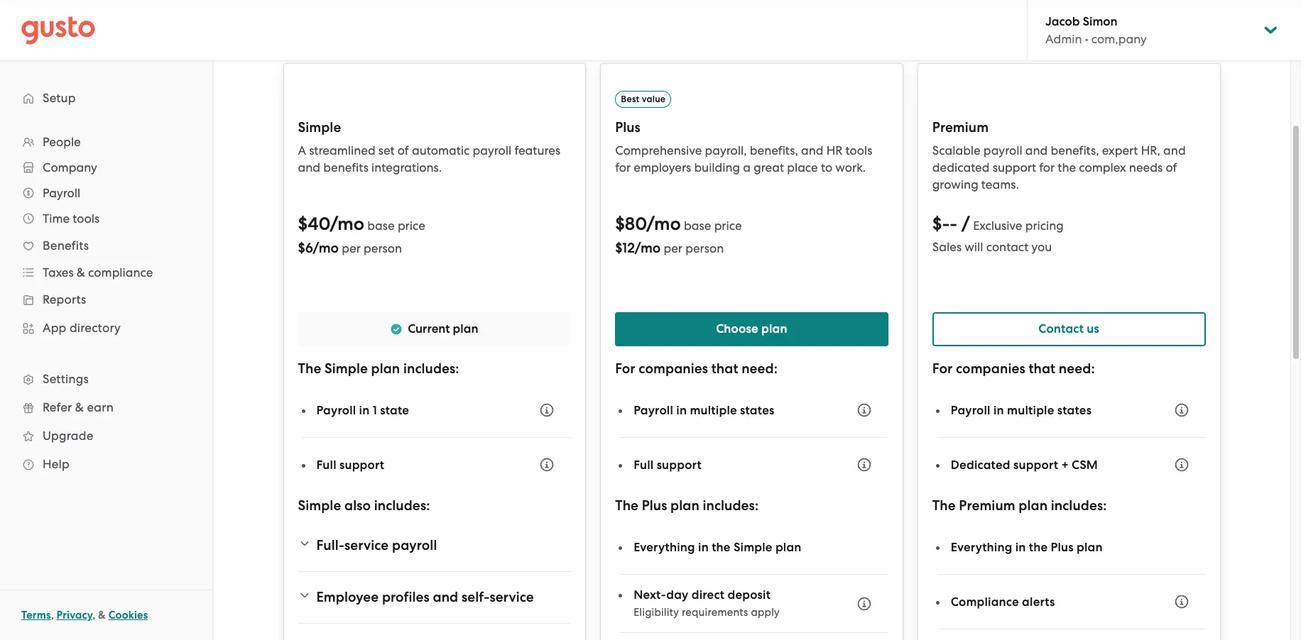 Task type: describe. For each thing, give the bounding box(es) containing it.
payroll in 1 state
[[316, 403, 409, 418]]

us
[[1087, 322, 1100, 337]]

everything in the simple plan
[[634, 540, 802, 555]]

benefits link
[[14, 233, 198, 259]]

person for 80
[[686, 242, 724, 256]]

app
[[43, 321, 66, 335]]

-
[[950, 213, 958, 235]]

dedicated
[[951, 458, 1011, 473]]

exclusive
[[973, 219, 1023, 233]]

employee
[[316, 590, 379, 606]]

payroll inside scalable payroll and benefits, expert hr, and dedicated support for the complex needs of growing teams.
[[984, 143, 1023, 158]]

direct
[[692, 588, 725, 603]]

need: for /
[[1059, 361, 1095, 377]]

compliance
[[88, 266, 153, 280]]

for inside scalable payroll and benefits, expert hr, and dedicated support for the complex needs of growing teams.
[[1039, 161, 1055, 175]]

list containing people
[[0, 129, 212, 479]]

and inside dropdown button
[[433, 590, 458, 606]]

& for compliance
[[77, 266, 85, 280]]

of inside a streamlined set of automatic payroll features and benefits integrations.
[[398, 143, 409, 158]]

full support for 80
[[634, 458, 702, 473]]

time
[[43, 212, 70, 226]]

multiple for /
[[1007, 403, 1055, 418]]

2 , from the left
[[92, 610, 95, 622]]

compliance alerts
[[951, 595, 1055, 610]]

settings
[[43, 372, 89, 386]]

privacy link
[[57, 610, 92, 622]]

directory
[[70, 321, 121, 335]]

$ 40 /mo base price $ 6 /mo per person
[[298, 213, 425, 256]]

simon
[[1083, 14, 1118, 29]]

2 vertical spatial plus
[[1051, 540, 1074, 555]]

terms link
[[21, 610, 51, 622]]

apply
[[751, 607, 780, 619]]

company
[[43, 161, 97, 175]]

will
[[965, 240, 983, 254]]

a
[[298, 143, 306, 158]]

integrations.
[[372, 161, 442, 175]]

in for 40
[[359, 403, 370, 418]]

hr
[[827, 143, 843, 158]]

that for /
[[1029, 361, 1056, 377]]

dedicated support + csm
[[951, 458, 1098, 473]]

for for 80
[[615, 361, 636, 377]]

to
[[821, 161, 833, 175]]

the for /mo
[[712, 540, 731, 555]]

needs
[[1129, 161, 1163, 175]]

current plan
[[408, 322, 478, 337]]

jacob
[[1046, 14, 1080, 29]]

for companies that need: for /mo
[[615, 361, 778, 377]]

/mo down 40
[[313, 240, 339, 256]]

/mo down employers
[[647, 213, 681, 235]]

support for -
[[1014, 458, 1059, 473]]

streamlined
[[309, 143, 376, 158]]

the for $-
[[933, 498, 956, 514]]

40
[[308, 213, 330, 235]]

companies for /mo
[[639, 361, 708, 377]]

dedicated
[[933, 161, 990, 175]]

payroll inside a streamlined set of automatic payroll features and benefits integrations.
[[473, 143, 512, 158]]

place
[[787, 161, 818, 175]]

price for 40
[[398, 219, 425, 233]]

privacy
[[57, 610, 92, 622]]

payroll for 80
[[634, 403, 673, 418]]

1
[[373, 403, 377, 418]]

cookies
[[109, 610, 148, 622]]

growing
[[933, 178, 979, 192]]

deposit
[[728, 588, 771, 603]]

0 horizontal spatial service
[[345, 538, 389, 554]]

per for 80
[[664, 242, 683, 256]]

teams.
[[982, 178, 1019, 192]]

the for $
[[615, 498, 639, 514]]

6
[[305, 240, 313, 256]]

base for 40
[[367, 219, 395, 233]]

terms , privacy , & cookies
[[21, 610, 148, 622]]

multiple for /mo
[[690, 403, 737, 418]]

jacob simon admin • com,pany
[[1046, 14, 1147, 46]]

admin
[[1046, 32, 1082, 46]]

set
[[379, 143, 395, 158]]

/
[[962, 213, 970, 235]]

$ 80 /mo base price $ 12 /mo per person
[[615, 213, 742, 256]]

setup
[[43, 91, 76, 105]]

1 horizontal spatial plus
[[642, 498, 667, 514]]

tools inside 'dropdown button'
[[73, 212, 100, 226]]

0 vertical spatial plus
[[615, 119, 641, 136]]

full-service payroll
[[316, 538, 437, 554]]

and inside a streamlined set of automatic payroll features and benefits integrations.
[[298, 161, 320, 175]]

state
[[380, 403, 409, 418]]

1 vertical spatial list
[[937, 630, 1206, 641]]

taxes & compliance
[[43, 266, 153, 280]]

app directory link
[[14, 315, 198, 341]]

comprehensive
[[615, 143, 702, 158]]

companies for /
[[956, 361, 1026, 377]]

tools inside comprehensive payroll, benefits, and hr tools for employers building a great place to work.
[[846, 143, 873, 158]]

employers
[[634, 161, 691, 175]]

employee profiles and self-service button
[[298, 581, 571, 615]]

taxes & compliance button
[[14, 260, 198, 286]]

contact
[[1039, 322, 1084, 337]]

in for -
[[994, 403, 1004, 418]]

gusto navigation element
[[0, 61, 212, 502]]

1 vertical spatial service
[[490, 590, 534, 606]]

setup link
[[14, 85, 198, 111]]

$-
[[933, 213, 950, 235]]

eligibility
[[634, 607, 679, 619]]

self-
[[462, 590, 490, 606]]

automatic
[[412, 143, 470, 158]]

people button
[[14, 129, 198, 155]]

choose plan button
[[615, 313, 889, 347]]

payroll inside dropdown button
[[392, 538, 437, 554]]

taxes
[[43, 266, 74, 280]]

earn
[[87, 401, 114, 415]]

sales
[[933, 240, 962, 254]]



Task type: locate. For each thing, give the bounding box(es) containing it.
in for 80
[[676, 403, 687, 418]]

app directory
[[43, 321, 121, 335]]

2 payroll in multiple states from the left
[[951, 403, 1092, 418]]

best
[[621, 94, 640, 104]]

0 horizontal spatial benefits,
[[750, 143, 798, 158]]

company button
[[14, 155, 198, 180]]

2 that from the left
[[1029, 361, 1056, 377]]

best value
[[621, 94, 666, 104]]

a
[[743, 161, 751, 175]]

0 horizontal spatial for companies that need:
[[615, 361, 778, 377]]

that for /mo
[[712, 361, 738, 377]]

/mo down 80
[[635, 240, 661, 256]]

1 person from the left
[[364, 242, 402, 256]]

payroll for -
[[951, 403, 991, 418]]

2 for from the left
[[933, 361, 953, 377]]

1 , from the left
[[51, 610, 54, 622]]

1 horizontal spatial list
[[937, 630, 1206, 641]]

person inside $ 40 /mo base price $ 6 /mo per person
[[364, 242, 402, 256]]

0 horizontal spatial states
[[740, 403, 775, 418]]

full support up the plus plan includes:
[[634, 458, 702, 473]]

payroll left features
[[473, 143, 512, 158]]

1 horizontal spatial per
[[664, 242, 683, 256]]

1 vertical spatial &
[[75, 401, 84, 415]]

payroll in multiple states for /mo
[[634, 403, 775, 418]]

for companies that need: down the choose at bottom right
[[615, 361, 778, 377]]

support for 80
[[657, 458, 702, 473]]

1 vertical spatial of
[[1166, 161, 1177, 175]]

base right 40
[[367, 219, 395, 233]]

0 horizontal spatial plus
[[615, 119, 641, 136]]

multiple
[[690, 403, 737, 418], [1007, 403, 1055, 418]]

premium down the dedicated
[[959, 498, 1016, 514]]

work.
[[836, 161, 866, 175]]

for down comprehensive
[[615, 161, 631, 175]]

day
[[667, 588, 689, 603]]

&
[[77, 266, 85, 280], [75, 401, 84, 415], [98, 610, 106, 622]]

1 horizontal spatial states
[[1058, 403, 1092, 418]]

full for 40
[[316, 458, 337, 473]]

2 states from the left
[[1058, 403, 1092, 418]]

2 vertical spatial &
[[98, 610, 106, 622]]

2 benefits, from the left
[[1051, 143, 1099, 158]]

1 horizontal spatial payroll in multiple states
[[951, 403, 1092, 418]]

1 horizontal spatial for
[[1039, 161, 1055, 175]]

full support up also
[[316, 458, 384, 473]]

1 horizontal spatial base
[[684, 219, 711, 233]]

for companies that need: down the contact
[[933, 361, 1095, 377]]

home image
[[21, 16, 95, 44]]

0 horizontal spatial person
[[364, 242, 402, 256]]

2 for companies that need: from the left
[[933, 361, 1095, 377]]

benefits, up "great"
[[750, 143, 798, 158]]

includes: down csm
[[1051, 498, 1107, 514]]

1 benefits, from the left
[[750, 143, 798, 158]]

everything up compliance
[[951, 540, 1013, 555]]

simple up payroll in 1 state
[[325, 361, 368, 377]]

1 horizontal spatial person
[[686, 242, 724, 256]]

2 for from the left
[[1039, 161, 1055, 175]]

refer & earn link
[[14, 395, 198, 421]]

the simple plan includes:
[[298, 361, 459, 377]]

the inside scalable payroll and benefits, expert hr, and dedicated support for the complex needs of growing teams.
[[1058, 161, 1076, 175]]

2 horizontal spatial the
[[933, 498, 956, 514]]

0 vertical spatial of
[[398, 143, 409, 158]]

& for earn
[[75, 401, 84, 415]]

everything in the plus plan
[[951, 540, 1103, 555]]

full support for 40
[[316, 458, 384, 473]]

includes: down current
[[403, 361, 459, 377]]

support up the plus plan includes:
[[657, 458, 702, 473]]

refer
[[43, 401, 72, 415]]

need: for /mo
[[742, 361, 778, 377]]

2 horizontal spatial the
[[1058, 161, 1076, 175]]

2 everything from the left
[[951, 540, 1013, 555]]

that down the contact
[[1029, 361, 1056, 377]]

for companies that need:
[[615, 361, 778, 377], [933, 361, 1095, 377]]

great
[[754, 161, 784, 175]]

0 horizontal spatial multiple
[[690, 403, 737, 418]]

base for 80
[[684, 219, 711, 233]]

service
[[345, 538, 389, 554], [490, 590, 534, 606]]

2 full support from the left
[[634, 458, 702, 473]]

everything down the plus plan includes:
[[634, 540, 695, 555]]

need: down the choose plan button
[[742, 361, 778, 377]]

everything
[[634, 540, 695, 555], [951, 540, 1013, 555]]

2 horizontal spatial payroll
[[984, 143, 1023, 158]]

1 horizontal spatial of
[[1166, 161, 1177, 175]]

2 base from the left
[[684, 219, 711, 233]]

csm
[[1072, 458, 1098, 473]]

0 horizontal spatial for
[[615, 361, 636, 377]]

person inside "$ 80 /mo base price $ 12 /mo per person"
[[686, 242, 724, 256]]

of right set
[[398, 143, 409, 158]]

1 horizontal spatial that
[[1029, 361, 1056, 377]]

0 horizontal spatial payroll in multiple states
[[634, 403, 775, 418]]

2 horizontal spatial plus
[[1051, 540, 1074, 555]]

1 need: from the left
[[742, 361, 778, 377]]

& inside dropdown button
[[77, 266, 85, 280]]

simple also includes:
[[298, 498, 430, 514]]

0 horizontal spatial price
[[398, 219, 425, 233]]

0 horizontal spatial base
[[367, 219, 395, 233]]

0 horizontal spatial list
[[0, 129, 212, 479]]

tools right time
[[73, 212, 100, 226]]

benefits
[[43, 239, 89, 253]]

price for 80
[[714, 219, 742, 233]]

you
[[1032, 240, 1052, 254]]

full-service payroll button
[[298, 529, 571, 563]]

full-
[[316, 538, 345, 554]]

the plus plan includes:
[[615, 498, 759, 514]]

states for /mo
[[740, 403, 775, 418]]

2 companies from the left
[[956, 361, 1026, 377]]

1 horizontal spatial need:
[[1059, 361, 1095, 377]]

1 base from the left
[[367, 219, 395, 233]]

states for /
[[1058, 403, 1092, 418]]

1 that from the left
[[712, 361, 738, 377]]

2 person from the left
[[686, 242, 724, 256]]

features
[[515, 143, 561, 158]]

•
[[1085, 32, 1089, 46]]

includes: for the plus plan includes:
[[703, 498, 759, 514]]

/mo
[[330, 213, 365, 235], [647, 213, 681, 235], [313, 240, 339, 256], [635, 240, 661, 256]]

2 need: from the left
[[1059, 361, 1095, 377]]

0 vertical spatial tools
[[846, 143, 873, 158]]

$
[[298, 213, 308, 235], [615, 213, 625, 235], [298, 240, 305, 256], [615, 240, 623, 256]]

12
[[623, 240, 635, 256]]

help
[[43, 457, 70, 472]]

scalable payroll and benefits, expert hr, and dedicated support for the complex needs of growing teams.
[[933, 143, 1186, 192]]

+
[[1062, 458, 1069, 473]]

includes:
[[403, 361, 459, 377], [374, 498, 430, 514], [703, 498, 759, 514], [1051, 498, 1107, 514]]

of right needs
[[1166, 161, 1177, 175]]

payroll inside dropdown button
[[43, 186, 80, 200]]

0 vertical spatial premium
[[933, 119, 989, 136]]

1 for companies that need: from the left
[[615, 361, 778, 377]]

contact
[[986, 240, 1029, 254]]

0 horizontal spatial the
[[712, 540, 731, 555]]

price down integrations.
[[398, 219, 425, 233]]

includes: for the premium plan includes:
[[1051, 498, 1107, 514]]

person for 40
[[364, 242, 402, 256]]

1 horizontal spatial full support
[[634, 458, 702, 473]]

1 horizontal spatial payroll
[[473, 143, 512, 158]]

& right taxes
[[77, 266, 85, 280]]

includes: right also
[[374, 498, 430, 514]]

tools up work.
[[846, 143, 873, 158]]

0 horizontal spatial full support
[[316, 458, 384, 473]]

compliance
[[951, 595, 1019, 610]]

contact us button
[[933, 313, 1206, 347]]

base inside "$ 80 /mo base price $ 12 /mo per person"
[[684, 219, 711, 233]]

next-
[[634, 588, 667, 603]]

includes: up everything in the simple plan
[[703, 498, 759, 514]]

full
[[316, 458, 337, 473], [634, 458, 654, 473]]

list
[[0, 129, 212, 479], [937, 630, 1206, 641]]

full up the plus plan includes:
[[634, 458, 654, 473]]

& left earn
[[75, 401, 84, 415]]

1 for from the left
[[615, 161, 631, 175]]

1 horizontal spatial the
[[615, 498, 639, 514]]

complex
[[1079, 161, 1126, 175]]

2 full from the left
[[634, 458, 654, 473]]

also
[[345, 498, 371, 514]]

0 horizontal spatial everything
[[634, 540, 695, 555]]

1 vertical spatial plus
[[642, 498, 667, 514]]

1 companies from the left
[[639, 361, 708, 377]]

, left cookies button
[[92, 610, 95, 622]]

base inside $ 40 /mo base price $ 6 /mo per person
[[367, 219, 395, 233]]

for companies that need: for /
[[933, 361, 1095, 377]]

premium up scalable
[[933, 119, 989, 136]]

requirements
[[682, 607, 748, 619]]

of inside scalable payroll and benefits, expert hr, and dedicated support for the complex needs of growing teams.
[[1166, 161, 1177, 175]]

1 horizontal spatial multiple
[[1007, 403, 1055, 418]]

per for 40
[[342, 242, 361, 256]]

base down building
[[684, 219, 711, 233]]

1 everything from the left
[[634, 540, 695, 555]]

0 horizontal spatial full
[[316, 458, 337, 473]]

1 horizontal spatial the
[[1029, 540, 1048, 555]]

states
[[740, 403, 775, 418], [1058, 403, 1092, 418]]

payroll up profiles
[[392, 538, 437, 554]]

pricing
[[1026, 219, 1064, 233]]

support left +
[[1014, 458, 1059, 473]]

benefits, inside comprehensive payroll, benefits, and hr tools for employers building a great place to work.
[[750, 143, 798, 158]]

simple up a
[[298, 119, 341, 136]]

1 horizontal spatial price
[[714, 219, 742, 233]]

support inside scalable payroll and benefits, expert hr, and dedicated support for the complex needs of growing teams.
[[993, 161, 1036, 175]]

1 horizontal spatial everything
[[951, 540, 1013, 555]]

tools
[[846, 143, 873, 158], [73, 212, 100, 226]]

reports
[[43, 293, 86, 307]]

0 horizontal spatial ,
[[51, 610, 54, 622]]

0 horizontal spatial per
[[342, 242, 361, 256]]

upgrade link
[[14, 423, 198, 449]]

1 multiple from the left
[[690, 403, 737, 418]]

next-day direct deposit eligibility requirements apply
[[634, 588, 780, 619]]

current
[[408, 322, 450, 337]]

hr,
[[1141, 143, 1161, 158]]

2 per from the left
[[664, 242, 683, 256]]

that
[[712, 361, 738, 377], [1029, 361, 1056, 377]]

/mo down benefits
[[330, 213, 365, 235]]

comprehensive payroll, benefits, and hr tools for employers building a great place to work.
[[615, 143, 873, 175]]

contact us
[[1039, 322, 1100, 337]]

1 for from the left
[[615, 361, 636, 377]]

price down building
[[714, 219, 742, 233]]

1 horizontal spatial companies
[[956, 361, 1026, 377]]

cookies button
[[109, 607, 148, 624]]

includes: for the simple plan includes:
[[403, 361, 459, 377]]

0 vertical spatial &
[[77, 266, 85, 280]]

& left the 'cookies'
[[98, 610, 106, 622]]

full up simple also includes:
[[316, 458, 337, 473]]

the premium plan includes:
[[933, 498, 1107, 514]]

support for 40
[[340, 458, 384, 473]]

the for /
[[1029, 540, 1048, 555]]

1 horizontal spatial benefits,
[[1051, 143, 1099, 158]]

1 horizontal spatial tools
[[846, 143, 873, 158]]

the left complex
[[1058, 161, 1076, 175]]

2 price from the left
[[714, 219, 742, 233]]

payroll up teams.
[[984, 143, 1023, 158]]

0 horizontal spatial companies
[[639, 361, 708, 377]]

1 horizontal spatial full
[[634, 458, 654, 473]]

1 horizontal spatial ,
[[92, 610, 95, 622]]

for left complex
[[1039, 161, 1055, 175]]

0 vertical spatial service
[[345, 538, 389, 554]]

0 vertical spatial list
[[0, 129, 212, 479]]

, left privacy
[[51, 610, 54, 622]]

1 horizontal spatial for
[[933, 361, 953, 377]]

alerts
[[1022, 595, 1055, 610]]

1 vertical spatial premium
[[959, 498, 1016, 514]]

payroll
[[43, 186, 80, 200], [316, 403, 356, 418], [634, 403, 673, 418], [951, 403, 991, 418]]

payroll in multiple states for /
[[951, 403, 1092, 418]]

per right 12
[[664, 242, 683, 256]]

everything for /mo
[[634, 540, 695, 555]]

1 horizontal spatial service
[[490, 590, 534, 606]]

1 horizontal spatial for companies that need:
[[933, 361, 1095, 377]]

full for 80
[[634, 458, 654, 473]]

payroll for 40
[[316, 403, 356, 418]]

time tools
[[43, 212, 100, 226]]

payroll,
[[705, 143, 747, 158]]

a streamlined set of automatic payroll features and benefits integrations.
[[298, 143, 561, 175]]

2 multiple from the left
[[1007, 403, 1055, 418]]

benefits, inside scalable payroll and benefits, expert hr, and dedicated support for the complex needs of growing teams.
[[1051, 143, 1099, 158]]

everything for /
[[951, 540, 1013, 555]]

0 horizontal spatial payroll
[[392, 538, 437, 554]]

1 full support from the left
[[316, 458, 384, 473]]

per right 6
[[342, 242, 361, 256]]

full support
[[316, 458, 384, 473], [634, 458, 702, 473]]

benefits
[[323, 161, 369, 175]]

settings link
[[14, 367, 198, 392]]

1 full from the left
[[316, 458, 337, 473]]

that down the choose at bottom right
[[712, 361, 738, 377]]

in
[[359, 403, 370, 418], [676, 403, 687, 418], [994, 403, 1004, 418], [698, 540, 709, 555], [1016, 540, 1026, 555]]

simple left also
[[298, 498, 341, 514]]

1 states from the left
[[740, 403, 775, 418]]

plan inside button
[[762, 322, 788, 337]]

price inside "$ 80 /mo base price $ 12 /mo per person"
[[714, 219, 742, 233]]

reports link
[[14, 287, 198, 313]]

0 horizontal spatial that
[[712, 361, 738, 377]]

per inside $ 40 /mo base price $ 6 /mo per person
[[342, 242, 361, 256]]

0 horizontal spatial the
[[298, 361, 321, 377]]

help link
[[14, 452, 198, 477]]

the down "the premium plan includes:"
[[1029, 540, 1048, 555]]

benefits, up complex
[[1051, 143, 1099, 158]]

scalable
[[933, 143, 981, 158]]

simple up deposit
[[734, 540, 773, 555]]

support up teams.
[[993, 161, 1036, 175]]

1 payroll in multiple states from the left
[[634, 403, 775, 418]]

the up direct
[[712, 540, 731, 555]]

expert
[[1102, 143, 1138, 158]]

80
[[625, 213, 647, 235]]

for inside comprehensive payroll, benefits, and hr tools for employers building a great place to work.
[[615, 161, 631, 175]]

1 price from the left
[[398, 219, 425, 233]]

0 horizontal spatial need:
[[742, 361, 778, 377]]

for for -
[[933, 361, 953, 377]]

0 horizontal spatial of
[[398, 143, 409, 158]]

upgrade
[[43, 429, 93, 443]]

support up simple also includes:
[[340, 458, 384, 473]]

1 vertical spatial tools
[[73, 212, 100, 226]]

0 horizontal spatial for
[[615, 161, 631, 175]]

value
[[642, 94, 666, 104]]

need: down contact us button
[[1059, 361, 1095, 377]]

price inside $ 40 /mo base price $ 6 /mo per person
[[398, 219, 425, 233]]

0 horizontal spatial tools
[[73, 212, 100, 226]]

per inside "$ 80 /mo base price $ 12 /mo per person"
[[664, 242, 683, 256]]

and inside comprehensive payroll, benefits, and hr tools for employers building a great place to work.
[[801, 143, 824, 158]]

1 per from the left
[[342, 242, 361, 256]]



Task type: vqa. For each thing, say whether or not it's contained in the screenshot.
Eligibility
yes



